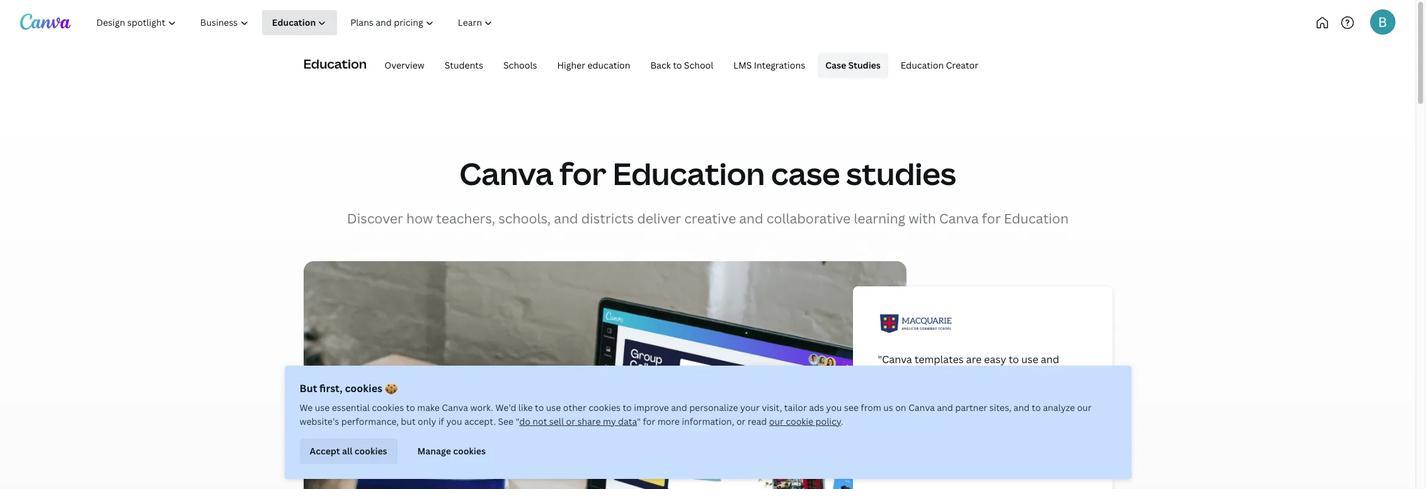 Task type: locate. For each thing, give the bounding box(es) containing it.
tailor
[[784, 402, 807, 414]]

use up "sell"
[[546, 402, 561, 414]]

and up analyze
[[1041, 353, 1059, 367]]

if
[[439, 416, 444, 428]]

manage cookies button
[[407, 439, 496, 464]]

2 horizontal spatial use
[[1022, 353, 1039, 367]]

and left partner
[[937, 402, 953, 414]]

cookie
[[786, 416, 814, 428]]

schools
[[504, 59, 537, 71]]

manage cookies
[[417, 445, 486, 457]]

case
[[771, 153, 840, 194]]

school
[[684, 59, 714, 71]]

0 horizontal spatial use
[[315, 402, 330, 414]]

visit,
[[762, 402, 782, 414]]

0 vertical spatial our
[[1077, 402, 1092, 414]]

1 vertical spatial for
[[982, 210, 1001, 228]]

sell
[[549, 416, 564, 428]]

"canva
[[878, 353, 912, 367]]

flex
[[964, 369, 981, 383]]

our
[[1077, 402, 1092, 414], [769, 416, 784, 428]]

discover
[[347, 210, 403, 228]]

higher education
[[557, 59, 630, 71]]

1 horizontal spatial "
[[637, 416, 641, 428]]

accept all cookies button
[[300, 439, 397, 464]]

are
[[966, 353, 982, 367]]

0 horizontal spatial our
[[769, 416, 784, 428]]

only
[[418, 416, 436, 428]]

ads
[[809, 402, 824, 414]]

studies
[[848, 59, 881, 71]]

teachers,
[[436, 210, 495, 228]]

lms integrations link
[[726, 53, 813, 78]]

we
[[300, 402, 313, 414]]

you
[[826, 402, 842, 414], [446, 416, 462, 428]]

keera job
[[878, 422, 921, 434]]

top level navigation element
[[86, 10, 547, 35]]

to up but
[[406, 402, 415, 414]]

use
[[1022, 353, 1039, 367], [315, 402, 330, 414], [546, 402, 561, 414]]

.
[[841, 416, 843, 428]]

easy
[[984, 353, 1006, 367]]

cookies inside button
[[355, 445, 387, 457]]

use right easy
[[1022, 353, 1039, 367]]

to left flex
[[951, 369, 961, 383]]

other
[[563, 402, 586, 414]]

cookies up essential
[[345, 382, 382, 396]]

not
[[533, 416, 547, 428]]

to
[[673, 59, 682, 71], [1009, 353, 1019, 367], [951, 369, 961, 383], [406, 402, 415, 414], [535, 402, 544, 414], [623, 402, 632, 414], [1032, 402, 1041, 414]]

canva right with
[[939, 210, 979, 228]]

cookies down accept.
[[453, 445, 486, 457]]

your
[[740, 402, 760, 414]]

2 " from the left
[[637, 416, 641, 428]]

cookies down 🍪
[[372, 402, 404, 414]]

improve
[[634, 402, 669, 414]]

education
[[303, 55, 367, 72], [901, 59, 944, 71], [613, 153, 765, 194], [1004, 210, 1069, 228]]

our right analyze
[[1077, 402, 1092, 414]]

schools,
[[499, 210, 551, 228]]

creative inside "canva templates are easy to use and allow teachers to flex their creative muscles"
[[1009, 369, 1049, 383]]

0 vertical spatial for
[[560, 153, 607, 194]]

1 horizontal spatial or
[[737, 416, 746, 428]]

canva
[[460, 153, 554, 194], [939, 210, 979, 228], [442, 402, 468, 414], [909, 402, 935, 414]]

or
[[566, 416, 575, 428], [737, 416, 746, 428]]

" down improve
[[637, 416, 641, 428]]

studies
[[847, 153, 956, 194]]

higher
[[557, 59, 585, 71]]

0 vertical spatial you
[[826, 402, 842, 414]]

performance,
[[341, 416, 399, 428]]

from
[[861, 402, 881, 414]]

and up 'do not sell or share my data " for more information, or read our cookie policy .'
[[671, 402, 687, 414]]

1 vertical spatial creative
[[1009, 369, 1049, 383]]

but
[[300, 382, 317, 396]]

but
[[401, 416, 416, 428]]

use inside "canva templates are easy to use and allow teachers to flex their creative muscles"
[[1022, 353, 1039, 367]]

and left 'collaborative'
[[739, 210, 764, 228]]

or right "sell"
[[566, 416, 575, 428]]

menu bar
[[372, 53, 986, 78]]

schools link
[[496, 53, 545, 78]]

2 or from the left
[[737, 416, 746, 428]]

1 " from the left
[[516, 416, 519, 428]]

cookies right all on the left bottom of the page
[[355, 445, 387, 457]]

0 vertical spatial creative
[[684, 210, 736, 228]]

to right back
[[673, 59, 682, 71]]

creative right their
[[1009, 369, 1049, 383]]

our down the visit,
[[769, 416, 784, 428]]

creative
[[684, 210, 736, 228], [1009, 369, 1049, 383]]

" right see
[[516, 416, 519, 428]]

back to school
[[651, 59, 714, 71]]

lms integrations
[[734, 59, 805, 71]]

" inside we use essential cookies to make canva work. we'd like to use other cookies to improve and personalize your visit, tailor ads you see from us on canva and partner sites, and to analyze our website's performance, but only if you accept. see "
[[516, 416, 519, 428]]

0 horizontal spatial "
[[516, 416, 519, 428]]

first,
[[320, 382, 343, 396]]

"
[[516, 416, 519, 428], [637, 416, 641, 428]]

creative down canva for education case studies
[[684, 210, 736, 228]]

use up website's
[[315, 402, 330, 414]]

muscles"
[[878, 385, 922, 399]]

1 horizontal spatial our
[[1077, 402, 1092, 414]]

canva for education case studies
[[460, 153, 956, 194]]

for
[[560, 153, 607, 194], [982, 210, 1001, 228], [643, 416, 656, 428]]

canva up schools,
[[460, 153, 554, 194]]

1 vertical spatial you
[[446, 416, 462, 428]]

students
[[445, 59, 483, 71]]

0 horizontal spatial or
[[566, 416, 575, 428]]

and right schools,
[[554, 210, 578, 228]]

or left 'read'
[[737, 416, 746, 428]]

higher education link
[[550, 53, 638, 78]]

1 horizontal spatial creative
[[1009, 369, 1049, 383]]

2 vertical spatial for
[[643, 416, 656, 428]]

education inside menu bar
[[901, 59, 944, 71]]

you right if
[[446, 416, 462, 428]]

analyze
[[1043, 402, 1075, 414]]

2 horizontal spatial for
[[982, 210, 1001, 228]]

learning
[[854, 210, 906, 228]]

"canva templates are easy to use and allow teachers to flex their creative muscles"
[[878, 353, 1059, 399]]

0 horizontal spatial you
[[446, 416, 462, 428]]

like
[[518, 402, 533, 414]]

essential
[[332, 402, 370, 414]]

to left analyze
[[1032, 402, 1041, 414]]

on
[[896, 402, 907, 414]]

you up policy
[[826, 402, 842, 414]]



Task type: vqa. For each thing, say whether or not it's contained in the screenshot.
stuff
no



Task type: describe. For each thing, give the bounding box(es) containing it.
my
[[603, 416, 616, 428]]

information,
[[682, 416, 734, 428]]

read
[[748, 416, 767, 428]]

make
[[417, 402, 440, 414]]

menu bar containing overview
[[372, 53, 986, 78]]

job
[[905, 422, 921, 434]]

their
[[984, 369, 1007, 383]]

templates
[[915, 353, 964, 367]]

0 horizontal spatial creative
[[684, 210, 736, 228]]

and inside "canva templates are easy to use and allow teachers to flex their creative muscles"
[[1041, 353, 1059, 367]]

1 horizontal spatial you
[[826, 402, 842, 414]]

back
[[651, 59, 671, 71]]

lms
[[734, 59, 752, 71]]

more
[[658, 416, 680, 428]]

manage
[[417, 445, 451, 457]]

0 horizontal spatial for
[[560, 153, 607, 194]]

accept
[[310, 445, 340, 457]]

districts
[[581, 210, 634, 228]]

keera
[[878, 422, 903, 434]]

collaborative
[[767, 210, 851, 228]]

to up data
[[623, 402, 632, 414]]

do not sell or share my data " for more information, or read our cookie policy .
[[519, 416, 843, 428]]

to right easy
[[1009, 353, 1019, 367]]

accept all cookies
[[310, 445, 387, 457]]

overview
[[385, 59, 425, 71]]

deliver
[[637, 210, 681, 228]]

see
[[844, 402, 859, 414]]

partner
[[955, 402, 988, 414]]

sites,
[[990, 402, 1012, 414]]

education creator link
[[893, 53, 986, 78]]

1 vertical spatial our
[[769, 416, 784, 428]]

🍪
[[385, 382, 397, 396]]

and right the sites,
[[1014, 402, 1030, 414]]

case studies
[[826, 59, 881, 71]]

see
[[498, 416, 514, 428]]

do not sell or share my data link
[[519, 416, 637, 428]]

education
[[588, 59, 630, 71]]

1 horizontal spatial for
[[643, 416, 656, 428]]

cookies inside button
[[453, 445, 486, 457]]

to right like
[[535, 402, 544, 414]]

with
[[909, 210, 936, 228]]

overview link
[[377, 53, 432, 78]]

allow
[[878, 369, 904, 383]]

discover how teachers, schools, and districts deliver creative and collaborative learning with canva for education
[[347, 210, 1069, 228]]

back to school link
[[643, 53, 721, 78]]

us
[[884, 402, 893, 414]]

teachers
[[906, 369, 949, 383]]

personalize
[[689, 402, 738, 414]]

canva right on
[[909, 402, 935, 414]]

but first, cookies 🍪
[[300, 382, 397, 396]]

accept.
[[464, 416, 496, 428]]

all
[[342, 445, 353, 457]]

cookies up the my
[[589, 402, 621, 414]]

1 or from the left
[[566, 416, 575, 428]]

we use essential cookies to make canva work. we'd like to use other cookies to improve and personalize your visit, tailor ads you see from us on canva and partner sites, and to analyze our website's performance, but only if you accept. see "
[[300, 402, 1092, 428]]

our inside we use essential cookies to make canva work. we'd like to use other cookies to improve and personalize your visit, tailor ads you see from us on canva and partner sites, and to analyze our website's performance, but only if you accept. see "
[[1077, 402, 1092, 414]]

work.
[[470, 402, 493, 414]]

website's
[[300, 416, 339, 428]]

canva up if
[[442, 402, 468, 414]]

case studies link
[[818, 53, 888, 78]]

case
[[826, 59, 846, 71]]

share
[[577, 416, 601, 428]]

policy
[[816, 416, 841, 428]]

integrations
[[754, 59, 805, 71]]

how
[[406, 210, 433, 228]]

creator
[[946, 59, 979, 71]]

education creator
[[901, 59, 979, 71]]

do
[[519, 416, 531, 428]]

our cookie policy link
[[769, 416, 841, 428]]

data
[[618, 416, 637, 428]]

students link
[[437, 53, 491, 78]]

we'd
[[496, 402, 516, 414]]

1 horizontal spatial use
[[546, 402, 561, 414]]



